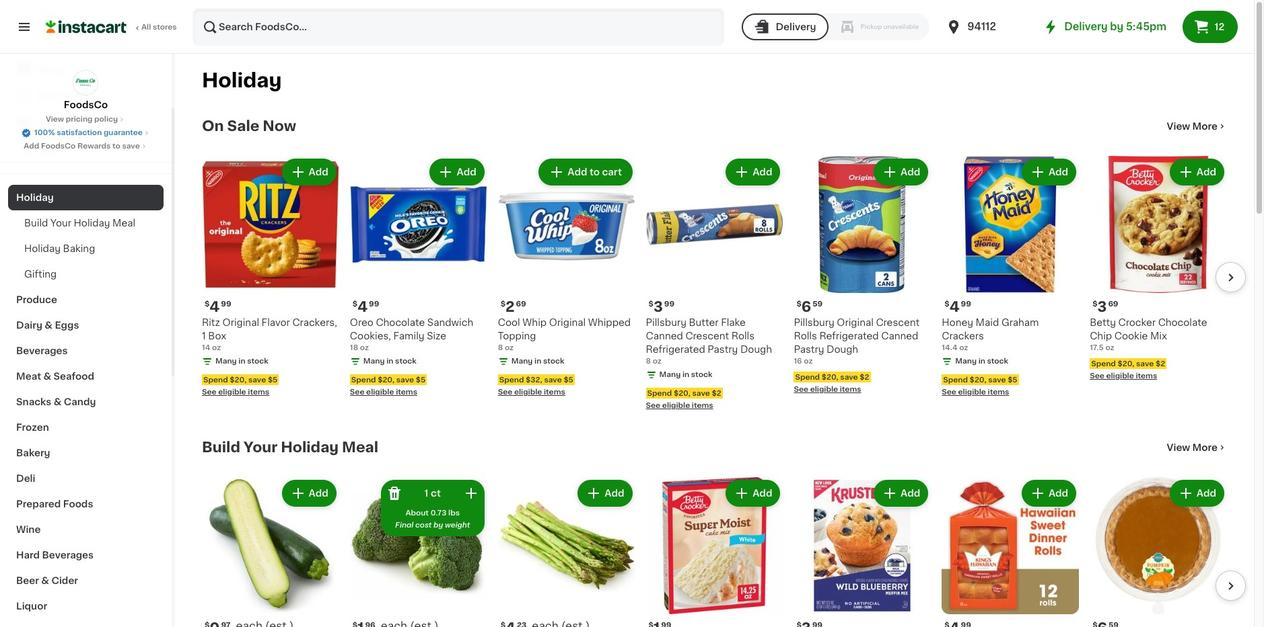 Task type: locate. For each thing, give the bounding box(es) containing it.
0 vertical spatial 1
[[202, 332, 206, 341]]

0 horizontal spatial refrigerated
[[646, 345, 705, 355]]

stock down the cool whip original whipped topping 8 oz
[[543, 358, 564, 365]]

cider
[[51, 577, 78, 586]]

2 4 from the left
[[358, 300, 368, 314]]

0 horizontal spatial 8
[[498, 345, 503, 352]]

99 up honey
[[961, 301, 971, 308]]

1 vertical spatial meal
[[342, 441, 378, 455]]

spend $20, save $5 see eligible items down 14.4 at the right of the page
[[942, 377, 1017, 396]]

snacks
[[16, 398, 51, 407]]

guarantee
[[104, 129, 143, 137]]

item carousel region containing 4
[[183, 151, 1246, 419]]

see for ritz original flavor crackers, 1 box
[[202, 389, 216, 396]]

foodsco
[[64, 100, 108, 110], [41, 143, 76, 150]]

in for 1
[[239, 358, 245, 365]]

3 $ from the left
[[501, 301, 506, 308]]

save down betty crocker chocolate chip cookie mix​ 17.5 oz
[[1136, 361, 1154, 368]]

0 vertical spatial by
[[1110, 22, 1124, 32]]

2 horizontal spatial 4
[[949, 300, 960, 314]]

1 up '14'
[[202, 332, 206, 341]]

1 vertical spatial 1
[[424, 489, 428, 499]]

eligible inside spend $32, save $5 see eligible items
[[514, 389, 542, 396]]

3 original from the left
[[837, 318, 874, 328]]

many in stock down honey maid graham crackers 14.4 oz
[[955, 358, 1008, 365]]

dairy & eggs
[[16, 321, 79, 330]]

item carousel region
[[183, 151, 1246, 419], [202, 472, 1246, 628]]

5 $ from the left
[[797, 301, 801, 308]]

0 vertical spatial crescent
[[876, 318, 920, 328]]

rewards
[[77, 143, 111, 150]]

0 horizontal spatial crescent
[[685, 332, 729, 341]]

6 $ from the left
[[945, 301, 949, 308]]

1 vertical spatial crescent
[[685, 332, 729, 341]]

1 horizontal spatial meal
[[342, 441, 378, 455]]

many in stock for 14.4
[[955, 358, 1008, 365]]

chocolate up mix​
[[1158, 318, 1207, 328]]

spend $20, save $5 see eligible items down '14'
[[202, 377, 278, 396]]

2 canned from the left
[[881, 332, 918, 341]]

pastry inside the pillsbury butter flake canned crescent rolls refrigerated pastry dough 8 oz
[[708, 345, 738, 355]]

99 for honey
[[961, 301, 971, 308]]

by left 5:45pm
[[1110, 22, 1124, 32]]

2 $ 4 99 from the left
[[353, 300, 379, 314]]

$ inside $ 3 99
[[649, 301, 654, 308]]

1 vertical spatial refrigerated
[[646, 345, 705, 355]]

oz inside honey maid graham crackers 14.4 oz
[[959, 345, 968, 352]]

butter
[[689, 318, 719, 328]]

100% satisfaction guarantee button
[[21, 125, 151, 139]]

foodsco inside add foodsco rewards to save link
[[41, 143, 76, 150]]

$2 inside product group
[[860, 374, 869, 382]]

0 horizontal spatial dough
[[740, 345, 772, 355]]

to
[[112, 143, 120, 150]]

0 vertical spatial 8
[[498, 345, 503, 352]]

2 dough from the left
[[827, 345, 858, 355]]

rolls down flake
[[731, 332, 755, 341]]

3
[[654, 300, 663, 314], [1097, 300, 1107, 314]]

$ inside $ 2 69
[[501, 301, 506, 308]]

original for ritz
[[222, 318, 259, 328]]

8 inside the cool whip original whipped topping 8 oz
[[498, 345, 503, 352]]

many in stock for topping
[[511, 358, 564, 365]]

1 3 from the left
[[654, 300, 663, 314]]

oz right 17.5
[[1106, 345, 1114, 352]]

& left candy
[[54, 398, 62, 407]]

many for family
[[363, 358, 385, 365]]

4
[[210, 300, 220, 314], [358, 300, 368, 314], [949, 300, 960, 314]]

0 horizontal spatial pastry
[[708, 345, 738, 355]]

save for honey maid graham crackers
[[988, 377, 1006, 384]]

many in stock down the pillsbury butter flake canned crescent rolls refrigerated pastry dough 8 oz
[[659, 371, 712, 379]]

product group
[[202, 156, 339, 398], [350, 156, 487, 398], [498, 156, 635, 398], [646, 156, 783, 412], [794, 156, 931, 396], [942, 156, 1079, 398], [1090, 156, 1227, 382], [202, 478, 339, 628], [350, 478, 487, 628], [498, 478, 635, 628], [646, 478, 783, 628], [794, 478, 931, 628], [942, 478, 1079, 628], [1090, 478, 1227, 628]]

3 $ 4 99 from the left
[[945, 300, 971, 314]]

1 horizontal spatial by
[[1110, 22, 1124, 32]]

stock for canned
[[691, 371, 712, 379]]

see for pillsbury butter flake canned crescent rolls refrigerated pastry dough
[[646, 402, 660, 410]]

oz inside the pillsbury butter flake canned crescent rolls refrigerated pastry dough 8 oz
[[653, 358, 662, 365]]

many in stock up "$32,"
[[511, 358, 564, 365]]

recipes
[[38, 118, 77, 128]]

4 for honey
[[949, 300, 960, 314]]

1 horizontal spatial rolls
[[794, 332, 817, 341]]

0 horizontal spatial rolls
[[731, 332, 755, 341]]

99 inside $ 3 99
[[664, 301, 675, 308]]

$5 right "$32,"
[[564, 377, 573, 384]]

all
[[141, 24, 151, 31]]

2 3 from the left
[[1097, 300, 1107, 314]]

items down 'pillsbury original crescent rolls refrigerated canned pastry dough 16 oz'
[[840, 386, 861, 394]]

oz down crackers
[[959, 345, 968, 352]]

save down honey maid graham crackers 14.4 oz
[[988, 377, 1006, 384]]

spend inside spend $32, save $5 see eligible items
[[499, 377, 524, 384]]

1 vertical spatial view more
[[1167, 443, 1218, 453]]

dairy & eggs link
[[8, 313, 164, 339]]

canned left crackers
[[881, 332, 918, 341]]

rolls inside the pillsbury butter flake canned crescent rolls refrigerated pastry dough 8 oz
[[731, 332, 755, 341]]

1 pillsbury from the left
[[646, 318, 687, 328]]

3 spend $20, save $5 see eligible items from the left
[[942, 377, 1017, 396]]

$20, down cookies,
[[378, 377, 394, 384]]

0 horizontal spatial build your holiday meal
[[24, 219, 135, 228]]

save right "$32,"
[[544, 377, 562, 384]]

1 vertical spatial by
[[434, 522, 443, 530]]

69 right 2
[[516, 301, 526, 308]]

$20, down ritz original flavor crackers, 1 box 14 oz at the left bottom
[[230, 377, 247, 384]]

1 vertical spatial foodsco
[[41, 143, 76, 150]]

beverages down dairy & eggs
[[16, 347, 68, 356]]

sandwich
[[427, 318, 473, 328]]

1 $ 4 99 from the left
[[205, 300, 231, 314]]

1 chocolate from the left
[[376, 318, 425, 328]]

1 vertical spatial view more link
[[1167, 441, 1227, 455]]

original inside 'pillsbury original crescent rolls refrigerated canned pastry dough 16 oz'
[[837, 318, 874, 328]]

many in stock for 1
[[215, 358, 268, 365]]

3 up betty at the right bottom
[[1097, 300, 1107, 314]]

2 horizontal spatial spend $20, save $2 see eligible items
[[1090, 361, 1165, 380]]

1 view more from the top
[[1167, 122, 1218, 131]]

3 4 from the left
[[949, 300, 960, 314]]

99 for pillsbury
[[664, 301, 675, 308]]

items down family
[[396, 389, 417, 396]]

0 horizontal spatial chocolate
[[376, 318, 425, 328]]

refrigerated down 59 at the right of the page
[[819, 332, 879, 341]]

lists link
[[8, 137, 164, 164]]

pastry down flake
[[708, 345, 738, 355]]

4 99 from the left
[[961, 301, 971, 308]]

stock inside product group
[[543, 358, 564, 365]]

build your holiday meal
[[24, 219, 135, 228], [202, 441, 378, 455]]

spend for betty crocker chocolate chip cookie mix​
[[1091, 361, 1116, 368]]

$5 down family
[[416, 377, 426, 384]]

meal
[[112, 219, 135, 228], [342, 441, 378, 455]]

foodsco down 100%
[[41, 143, 76, 150]]

8 inside the pillsbury butter flake canned crescent rolls refrigerated pastry dough 8 oz
[[646, 358, 651, 365]]

1 original from the left
[[222, 318, 259, 328]]

save for ritz original flavor crackers, 1 box
[[248, 377, 266, 384]]

$ inside $ 6 59
[[797, 301, 801, 308]]

100%
[[34, 129, 55, 137]]

0 vertical spatial foodsco
[[64, 100, 108, 110]]

1 4 from the left
[[210, 300, 220, 314]]

items down betty crocker chocolate chip cookie mix​ 17.5 oz
[[1136, 373, 1157, 380]]

pastry up 16
[[794, 345, 824, 355]]

spend $20, save $5 see eligible items for 14.4
[[942, 377, 1017, 396]]

1 pastry from the left
[[708, 345, 738, 355]]

1 horizontal spatial pastry
[[794, 345, 824, 355]]

0 vertical spatial more
[[1192, 122, 1218, 131]]

oz right the 18 on the bottom of page
[[360, 345, 369, 352]]

0 horizontal spatial 3
[[654, 300, 663, 314]]

many in stock
[[215, 358, 268, 365], [363, 358, 416, 365], [511, 358, 564, 365], [955, 358, 1008, 365], [659, 371, 712, 379]]

rolls
[[731, 332, 755, 341], [794, 332, 817, 341]]

$ 4 99 up 'ritz'
[[205, 300, 231, 314]]

69 for 3
[[1108, 301, 1118, 308]]

many for 1
[[215, 358, 237, 365]]

refrigerated inside 'pillsbury original crescent rolls refrigerated canned pastry dough 16 oz'
[[819, 332, 879, 341]]

oz right 16
[[804, 358, 813, 365]]

$2 down the pillsbury butter flake canned crescent rolls refrigerated pastry dough 8 oz
[[712, 390, 721, 398]]

& left eggs
[[45, 321, 52, 330]]

0 horizontal spatial spend $20, save $5 see eligible items
[[202, 377, 278, 396]]

items
[[1136, 373, 1157, 380], [840, 386, 861, 394], [248, 389, 269, 396], [396, 389, 417, 396], [544, 389, 565, 396], [988, 389, 1009, 396], [692, 402, 713, 410]]

stock for crackers
[[987, 358, 1008, 365]]

maid
[[976, 318, 999, 328]]

1 horizontal spatial original
[[549, 318, 586, 328]]

foodsco logo image
[[73, 70, 99, 96]]

whipped
[[588, 318, 631, 328]]

1 horizontal spatial 8
[[646, 358, 651, 365]]

oz inside the cool whip original whipped topping 8 oz
[[505, 345, 514, 352]]

0 horizontal spatial canned
[[646, 332, 683, 341]]

save down ritz original flavor crackers, 1 box 14 oz at the left bottom
[[248, 377, 266, 384]]

2 rolls from the left
[[794, 332, 817, 341]]

$2 down mix​
[[1156, 361, 1165, 368]]

add button
[[283, 160, 335, 184], [431, 160, 483, 184], [579, 160, 631, 184], [727, 160, 779, 184], [875, 160, 927, 184], [1023, 160, 1075, 184], [1171, 160, 1223, 184], [283, 482, 335, 506], [579, 482, 631, 506], [727, 482, 779, 506], [875, 482, 927, 506], [1023, 482, 1075, 506], [1171, 482, 1223, 506]]

stock down ritz original flavor crackers, 1 box 14 oz at the left bottom
[[247, 358, 268, 365]]

delivery
[[1064, 22, 1108, 32], [776, 22, 816, 32]]

99 up oreo
[[369, 301, 379, 308]]

many down the pillsbury butter flake canned crescent rolls refrigerated pastry dough 8 oz
[[659, 371, 681, 379]]

$ 4 99 up honey
[[945, 300, 971, 314]]

it
[[59, 92, 66, 101]]

in down the pillsbury butter flake canned crescent rolls refrigerated pastry dough 8 oz
[[682, 371, 689, 379]]

6
[[801, 300, 811, 314]]

items for cool whip original whipped topping
[[544, 389, 565, 396]]

save down 'pillsbury original crescent rolls refrigerated canned pastry dough 16 oz'
[[840, 374, 858, 382]]

& right beer
[[41, 577, 49, 586]]

7 $ from the left
[[1093, 301, 1097, 308]]

dough inside the pillsbury butter flake canned crescent rolls refrigerated pastry dough 8 oz
[[740, 345, 772, 355]]

1 horizontal spatial pillsbury
[[794, 318, 834, 328]]

1 horizontal spatial refrigerated
[[819, 332, 879, 341]]

items down the pillsbury butter flake canned crescent rolls refrigerated pastry dough 8 oz
[[692, 402, 713, 410]]

pillsbury inside the pillsbury butter flake canned crescent rolls refrigerated pastry dough 8 oz
[[646, 318, 687, 328]]

0 vertical spatial beverages
[[16, 347, 68, 356]]

0 horizontal spatial 4
[[210, 300, 220, 314]]

chocolate up family
[[376, 318, 425, 328]]

100% satisfaction guarantee
[[34, 129, 143, 137]]

items down ritz original flavor crackers, 1 box 14 oz at the left bottom
[[248, 389, 269, 396]]

0 horizontal spatial build
[[24, 219, 48, 228]]

spend $20, save $2 see eligible items down the pillsbury butter flake canned crescent rolls refrigerated pastry dough 8 oz
[[646, 390, 721, 410]]

spend for pillsbury original crescent rolls refrigerated canned pastry dough
[[795, 374, 820, 382]]

many in stock down box
[[215, 358, 268, 365]]

1 vertical spatial your
[[244, 441, 278, 455]]

oz inside oreo chocolate sandwich cookies, family size 18 oz
[[360, 345, 369, 352]]

0 vertical spatial build your holiday meal
[[24, 219, 135, 228]]

4 for ritz
[[210, 300, 220, 314]]

2 original from the left
[[549, 318, 586, 328]]

frozen
[[16, 423, 49, 433]]

betty crocker chocolate chip cookie mix​ 17.5 oz
[[1090, 318, 1207, 352]]

0 horizontal spatial pillsbury
[[646, 318, 687, 328]]

spend for oreo chocolate sandwich cookies, family size
[[351, 377, 376, 384]]

$5 down ritz original flavor crackers, 1 box 14 oz at the left bottom
[[268, 377, 278, 384]]

add foodsco rewards to save link
[[24, 141, 148, 152]]

$20, down cookie
[[1118, 361, 1134, 368]]

1 horizontal spatial 3
[[1097, 300, 1107, 314]]

spend $20, save $5 see eligible items for 1
[[202, 377, 278, 396]]

0 horizontal spatial meal
[[112, 219, 135, 228]]

item carousel region containing add
[[202, 472, 1246, 628]]

by down "0.73"
[[434, 522, 443, 530]]

1 horizontal spatial chocolate
[[1158, 318, 1207, 328]]

items for honey maid graham crackers
[[988, 389, 1009, 396]]

1 horizontal spatial crescent
[[876, 318, 920, 328]]

stock down family
[[395, 358, 416, 365]]

0 vertical spatial item carousel region
[[183, 151, 1246, 419]]

$5 for whipped
[[564, 377, 573, 384]]

1 horizontal spatial canned
[[881, 332, 918, 341]]

0 horizontal spatial your
[[50, 219, 71, 228]]

2 $5 from the left
[[416, 377, 426, 384]]

69 inside $ 2 69
[[516, 301, 526, 308]]

0 vertical spatial build your holiday meal link
[[8, 211, 164, 236]]

1 more from the top
[[1192, 122, 1218, 131]]

oz down topping
[[505, 345, 514, 352]]

$ 2 69
[[501, 300, 526, 314]]

spend $20, save $2 see eligible items inside product group
[[794, 374, 869, 394]]

stock for cookies,
[[395, 358, 416, 365]]

99 up box
[[221, 301, 231, 308]]

original for pillsbury
[[837, 318, 874, 328]]

$ 4 99
[[205, 300, 231, 314], [353, 300, 379, 314], [945, 300, 971, 314]]

add
[[24, 143, 39, 150], [309, 168, 328, 177], [457, 168, 476, 177], [605, 168, 624, 177], [753, 168, 772, 177], [901, 168, 920, 177], [1049, 168, 1068, 177], [1197, 168, 1216, 177], [309, 489, 328, 499], [605, 489, 624, 499], [753, 489, 772, 499], [901, 489, 920, 499], [1049, 489, 1068, 499], [1197, 489, 1216, 499]]

many inside product group
[[511, 358, 533, 365]]

oz right '14'
[[212, 345, 221, 352]]

see inside spend $32, save $5 see eligible items
[[498, 389, 512, 396]]

stock
[[247, 358, 268, 365], [395, 358, 416, 365], [543, 358, 564, 365], [987, 358, 1008, 365], [691, 371, 712, 379]]

flake
[[721, 318, 746, 328]]

in down ritz original flavor crackers, 1 box 14 oz at the left bottom
[[239, 358, 245, 365]]

0 horizontal spatial build your holiday meal link
[[8, 211, 164, 236]]

2 spend $20, save $5 see eligible items from the left
[[350, 377, 426, 396]]

1 vertical spatial more
[[1192, 443, 1218, 453]]

see for honey maid graham crackers
[[942, 389, 956, 396]]

3 99 from the left
[[664, 301, 675, 308]]

beverages up cider
[[42, 551, 94, 561]]

foodsco up view pricing policy link
[[64, 100, 108, 110]]

crescent left honey
[[876, 318, 920, 328]]

in inside product group
[[534, 358, 541, 365]]

2 pastry from the left
[[794, 345, 824, 355]]

pastry inside 'pillsbury original crescent rolls refrigerated canned pastry dough 16 oz'
[[794, 345, 824, 355]]

2 horizontal spatial original
[[837, 318, 874, 328]]

items down the cool whip original whipped topping 8 oz
[[544, 389, 565, 396]]

many in stock inside product group
[[511, 358, 564, 365]]

save down family
[[396, 377, 414, 384]]

0 horizontal spatial $ 4 99
[[205, 300, 231, 314]]

1 horizontal spatial delivery
[[1064, 22, 1108, 32]]

chip
[[1090, 332, 1112, 341]]

0 vertical spatial view more
[[1167, 122, 1218, 131]]

1 horizontal spatial spend $20, save $5 see eligible items
[[350, 377, 426, 396]]

& for dairy
[[45, 321, 52, 330]]

0 horizontal spatial spend $20, save $2 see eligible items
[[646, 390, 721, 410]]

$ 4 99 for honey
[[945, 300, 971, 314]]

2 view more from the top
[[1167, 443, 1218, 453]]

$ 4 99 up oreo
[[353, 300, 379, 314]]

$20, down 'pillsbury original crescent rolls refrigerated canned pastry dough 16 oz'
[[822, 374, 838, 382]]

4 $5 from the left
[[1008, 377, 1017, 384]]

$2 down 'pillsbury original crescent rolls refrigerated canned pastry dough 16 oz'
[[860, 374, 869, 382]]

spend for ritz original flavor crackers, 1 box
[[203, 377, 228, 384]]

eligible for ritz original flavor crackers, 1 box
[[218, 389, 246, 396]]

1 horizontal spatial 1
[[424, 489, 428, 499]]

2 99 from the left
[[369, 301, 379, 308]]

many down box
[[215, 358, 237, 365]]

pillsbury down $ 3 99
[[646, 318, 687, 328]]

2 horizontal spatial $2
[[1156, 361, 1165, 368]]

0 vertical spatial view more link
[[1167, 120, 1227, 133]]

pillsbury down $ 6 59
[[794, 318, 834, 328]]

8 down topping
[[498, 345, 503, 352]]

in for topping
[[534, 358, 541, 365]]

0 horizontal spatial 69
[[516, 301, 526, 308]]

$ 3 99
[[649, 300, 675, 314]]

1 horizontal spatial $2
[[860, 374, 869, 382]]

save
[[122, 143, 140, 150], [1136, 361, 1154, 368], [840, 374, 858, 382], [248, 377, 266, 384], [396, 377, 414, 384], [544, 377, 562, 384], [988, 377, 1006, 384], [692, 390, 710, 398]]

delivery inside button
[[776, 22, 816, 32]]

Search field
[[194, 9, 723, 44]]

& right meat
[[43, 372, 51, 382]]

1 horizontal spatial 69
[[1108, 301, 1118, 308]]

69 inside $ 3 69
[[1108, 301, 1118, 308]]

pillsbury inside 'pillsbury original crescent rolls refrigerated canned pastry dough 16 oz'
[[794, 318, 834, 328]]

0 vertical spatial $2
[[1156, 361, 1165, 368]]

stock down honey maid graham crackers 14.4 oz
[[987, 358, 1008, 365]]

many down 14.4 at the right of the page
[[955, 358, 977, 365]]

items for pillsbury original crescent rolls refrigerated canned pastry dough
[[840, 386, 861, 394]]

1 view more link from the top
[[1167, 120, 1227, 133]]

stock down the pillsbury butter flake canned crescent rolls refrigerated pastry dough 8 oz
[[691, 371, 712, 379]]

canned down $ 3 99
[[646, 332, 683, 341]]

spend $20, save $2 see eligible items down cookie
[[1090, 361, 1165, 380]]

meat & seafood
[[16, 372, 94, 382]]

3 up the pillsbury butter flake canned crescent rolls refrigerated pastry dough 8 oz
[[654, 300, 663, 314]]

many for 14.4
[[955, 358, 977, 365]]

add foodsco rewards to save
[[24, 143, 140, 150]]

$20, down crackers
[[970, 377, 986, 384]]

items down honey maid graham crackers 14.4 oz
[[988, 389, 1009, 396]]

1 $5 from the left
[[268, 377, 278, 384]]

0 horizontal spatial delivery
[[776, 22, 816, 32]]

8 down $ 3 99
[[646, 358, 651, 365]]

1 dough from the left
[[740, 345, 772, 355]]

1 vertical spatial item carousel region
[[202, 472, 1246, 628]]

2 more from the top
[[1192, 443, 1218, 453]]

many in stock down family
[[363, 358, 416, 365]]

$ for honey maid graham crackers
[[945, 301, 949, 308]]

$5
[[268, 377, 278, 384], [416, 377, 426, 384], [564, 377, 573, 384], [1008, 377, 1017, 384]]

99
[[221, 301, 231, 308], [369, 301, 379, 308], [664, 301, 675, 308], [961, 301, 971, 308]]

stock for whipped
[[543, 358, 564, 365]]

ritz
[[202, 318, 220, 328]]

candy
[[64, 398, 96, 407]]

$1.96 each (estimated) element
[[350, 620, 487, 628]]

1 99 from the left
[[221, 301, 231, 308]]

more
[[1192, 122, 1218, 131], [1192, 443, 1218, 453]]

sale
[[227, 119, 259, 133]]

deli
[[16, 475, 35, 484]]

refrigerated down butter
[[646, 345, 705, 355]]

items for betty crocker chocolate chip cookie mix​
[[1136, 373, 1157, 380]]

$5 inside spend $32, save $5 see eligible items
[[564, 377, 573, 384]]

family
[[393, 332, 424, 341]]

crackers
[[942, 332, 984, 341]]

1 canned from the left
[[646, 332, 683, 341]]

canned inside the pillsbury butter flake canned crescent rolls refrigerated pastry dough 8 oz
[[646, 332, 683, 341]]

items inside spend $32, save $5 see eligible items
[[544, 389, 565, 396]]

oz down $ 3 99
[[653, 358, 662, 365]]

crescent inside 'pillsbury original crescent rolls refrigerated canned pastry dough 16 oz'
[[876, 318, 920, 328]]

0 horizontal spatial by
[[434, 522, 443, 530]]

more for build your holiday meal
[[1192, 443, 1218, 453]]

original inside ritz original flavor crackers, 1 box 14 oz
[[222, 318, 259, 328]]

1 $ from the left
[[205, 301, 210, 308]]

rolls up 16
[[794, 332, 817, 341]]

1 horizontal spatial build your holiday meal link
[[202, 440, 378, 456]]

1 rolls from the left
[[731, 332, 755, 341]]

0 horizontal spatial $2
[[712, 390, 721, 398]]

$20, inside product group
[[822, 374, 838, 382]]

1 horizontal spatial build
[[202, 441, 240, 455]]

2 $ from the left
[[353, 301, 358, 308]]

1 horizontal spatial $ 4 99
[[353, 300, 379, 314]]

oz inside 'pillsbury original crescent rolls refrigerated canned pastry dough 16 oz'
[[804, 358, 813, 365]]

1 horizontal spatial dough
[[827, 345, 858, 355]]

4 $ from the left
[[649, 301, 654, 308]]

many up "$32,"
[[511, 358, 533, 365]]

2 pillsbury from the left
[[794, 318, 834, 328]]

1 vertical spatial $2
[[860, 374, 869, 382]]

$ 3 69
[[1093, 300, 1118, 314]]

$ inside $ 3 69
[[1093, 301, 1097, 308]]

pillsbury original crescent rolls refrigerated canned pastry dough 16 oz
[[794, 318, 920, 365]]

2 horizontal spatial $ 4 99
[[945, 300, 971, 314]]

4 for oreo
[[358, 300, 368, 314]]

items for pillsbury butter flake canned crescent rolls refrigerated pastry dough
[[692, 402, 713, 410]]

$20, down the pillsbury butter flake canned crescent rolls refrigerated pastry dough 8 oz
[[674, 390, 690, 398]]

1 vertical spatial build your holiday meal
[[202, 441, 378, 455]]

1 horizontal spatial build your holiday meal
[[202, 441, 378, 455]]

crescent inside the pillsbury butter flake canned crescent rolls refrigerated pastry dough 8 oz
[[685, 332, 729, 341]]

$20, for pillsbury original crescent rolls refrigerated canned pastry dough
[[822, 374, 838, 382]]

$ for pillsbury original crescent rolls refrigerated canned pastry dough
[[797, 301, 801, 308]]

1 spend $20, save $5 see eligible items from the left
[[202, 377, 278, 396]]

size
[[427, 332, 446, 341]]

2 chocolate from the left
[[1158, 318, 1207, 328]]

spend $20, save $2 see eligible items down 16
[[794, 374, 869, 394]]

buy
[[38, 92, 57, 101]]

69
[[516, 301, 526, 308], [1108, 301, 1118, 308]]

many down cookies,
[[363, 358, 385, 365]]

in down honey maid graham crackers 14.4 oz
[[978, 358, 985, 365]]

1 horizontal spatial spend $20, save $2 see eligible items
[[794, 374, 869, 394]]

1
[[202, 332, 206, 341], [424, 489, 428, 499]]

many in stock for crescent
[[659, 371, 712, 379]]

chocolate inside betty crocker chocolate chip cookie mix​ 17.5 oz
[[1158, 318, 1207, 328]]

99 up the pillsbury butter flake canned crescent rolls refrigerated pastry dough 8 oz
[[664, 301, 675, 308]]

0 vertical spatial refrigerated
[[819, 332, 879, 341]]

frozen link
[[8, 415, 164, 441]]

1 vertical spatial 8
[[646, 358, 651, 365]]

8
[[498, 345, 503, 352], [646, 358, 651, 365]]

None search field
[[193, 8, 725, 46]]

$ for pillsbury butter flake canned crescent rolls refrigerated pastry dough
[[649, 301, 654, 308]]

4 up honey
[[949, 300, 960, 314]]

in up "$32,"
[[534, 358, 541, 365]]

save down the pillsbury butter flake canned crescent rolls refrigerated pastry dough 8 oz
[[692, 390, 710, 398]]

2 view more link from the top
[[1167, 441, 1227, 455]]

1 horizontal spatial 4
[[358, 300, 368, 314]]

$5 down honey maid graham crackers 14.4 oz
[[1008, 377, 1017, 384]]

save inside spend $32, save $5 see eligible items
[[544, 377, 562, 384]]

2 horizontal spatial spend $20, save $5 see eligible items
[[942, 377, 1017, 396]]

2 vertical spatial $2
[[712, 390, 721, 398]]

on sale now link
[[202, 118, 296, 135]]

0 vertical spatial meal
[[112, 219, 135, 228]]

0 horizontal spatial original
[[222, 318, 259, 328]]

produce link
[[8, 287, 164, 313]]

spend $20, save $5 see eligible items down the 18 on the bottom of page
[[350, 377, 426, 396]]

$ for ritz original flavor crackers, 1 box
[[205, 301, 210, 308]]

in down cookies,
[[386, 358, 393, 365]]

chocolate
[[376, 318, 425, 328], [1158, 318, 1207, 328]]

4 up oreo
[[358, 300, 368, 314]]

1 vertical spatial build
[[202, 441, 240, 455]]

1 69 from the left
[[516, 301, 526, 308]]

honey maid graham crackers 14.4 oz
[[942, 318, 1039, 352]]

4 up 'ritz'
[[210, 300, 220, 314]]

3 $5 from the left
[[564, 377, 573, 384]]

oz inside ritz original flavor crackers, 1 box 14 oz
[[212, 345, 221, 352]]

view more link
[[1167, 120, 1227, 133], [1167, 441, 1227, 455]]

0 horizontal spatial 1
[[202, 332, 206, 341]]

original inside the cool whip original whipped topping 8 oz
[[549, 318, 586, 328]]

2 69 from the left
[[1108, 301, 1118, 308]]



Task type: vqa. For each thing, say whether or not it's contained in the screenshot.
second The Dough from left
yes



Task type: describe. For each thing, give the bounding box(es) containing it.
$20, for betty crocker chocolate chip cookie mix​
[[1118, 361, 1134, 368]]

save for pillsbury original crescent rolls refrigerated canned pastry dough
[[840, 374, 858, 382]]

policy
[[94, 116, 118, 123]]

& for beer
[[41, 577, 49, 586]]

$2 for mix​
[[1156, 361, 1165, 368]]

beer
[[16, 577, 39, 586]]

& for meat
[[43, 372, 51, 382]]

items for ritz original flavor crackers, 1 box
[[248, 389, 269, 396]]

gifting
[[24, 270, 57, 279]]

$ for betty crocker chocolate chip cookie mix​
[[1093, 301, 1097, 308]]

cool whip original whipped topping 8 oz
[[498, 318, 631, 352]]

$ 6 59
[[797, 300, 823, 314]]

pillsbury for canned
[[646, 318, 687, 328]]

cool
[[498, 318, 520, 328]]

liquor
[[16, 602, 47, 612]]

by inside about 0.73 lbs final cost by weight
[[434, 522, 443, 530]]

see for betty crocker chocolate chip cookie mix​
[[1090, 373, 1104, 380]]

eligible for pillsbury butter flake canned crescent rolls refrigerated pastry dough
[[662, 402, 690, 410]]

stock for crackers,
[[247, 358, 268, 365]]

94112 button
[[946, 8, 1027, 46]]

delivery for delivery by 5:45pm
[[1064, 22, 1108, 32]]

pillsbury for rolls
[[794, 318, 834, 328]]

$0.97 each (estimated) element
[[202, 620, 339, 628]]

12 button
[[1183, 11, 1238, 43]]

meat & seafood link
[[8, 364, 164, 390]]

$ for oreo chocolate sandwich cookies, family size
[[353, 301, 358, 308]]

mix​
[[1150, 332, 1167, 341]]

eligible for honey maid graham crackers
[[958, 389, 986, 396]]

in for crescent
[[682, 371, 689, 379]]

$20, for honey maid graham crackers
[[970, 377, 986, 384]]

crackers,
[[292, 318, 337, 328]]

0.73
[[431, 510, 447, 518]]

view more link for on sale now
[[1167, 120, 1227, 133]]

on
[[202, 119, 224, 133]]

canned inside 'pillsbury original crescent rolls refrigerated canned pastry dough 16 oz'
[[881, 332, 918, 341]]

view pricing policy
[[46, 116, 118, 123]]

spend $20, save $5 see eligible items for family
[[350, 377, 426, 396]]

14.4
[[942, 345, 957, 352]]

refrigerated inside the pillsbury butter flake canned crescent rolls refrigerated pastry dough 8 oz
[[646, 345, 705, 355]]

eggs
[[55, 321, 79, 330]]

eligible for cool whip original whipped topping
[[514, 389, 542, 396]]

item carousel region for build your holiday meal
[[202, 472, 1246, 628]]

holiday link
[[8, 185, 164, 211]]

buy it again
[[38, 92, 95, 101]]

view for build your holiday meal
[[1167, 443, 1190, 453]]

dairy
[[16, 321, 42, 330]]

crocker
[[1118, 318, 1156, 328]]

graham
[[1001, 318, 1039, 328]]

flavor
[[262, 318, 290, 328]]

seafood
[[54, 372, 94, 382]]

recipes link
[[8, 110, 164, 137]]

more for on sale now
[[1192, 122, 1218, 131]]

pillsbury butter flake canned crescent rolls refrigerated pastry dough 8 oz
[[646, 318, 772, 365]]

oreo chocolate sandwich cookies, family size 18 oz
[[350, 318, 473, 352]]

in for 14.4
[[978, 358, 985, 365]]

beverages link
[[8, 339, 164, 364]]

meat
[[16, 372, 41, 382]]

hard beverages link
[[8, 543, 164, 569]]

snacks & candy
[[16, 398, 96, 407]]

view for on sale now
[[1167, 122, 1190, 131]]

ct
[[431, 489, 441, 499]]

spend for honey maid graham crackers
[[943, 377, 968, 384]]

save for cool whip original whipped topping
[[544, 377, 562, 384]]

box
[[208, 332, 226, 341]]

3 for pillsbury butter flake canned crescent rolls refrigerated pastry dough
[[654, 300, 663, 314]]

12
[[1215, 22, 1225, 32]]

delivery by 5:45pm
[[1064, 22, 1166, 32]]

instacart logo image
[[46, 19, 127, 35]]

1 vertical spatial build your holiday meal link
[[202, 440, 378, 456]]

remove broccoli crown image
[[386, 486, 402, 502]]

3 for betty crocker chocolate chip cookie mix​
[[1097, 300, 1107, 314]]

1 inside ritz original flavor crackers, 1 box 14 oz
[[202, 332, 206, 341]]

gifting link
[[8, 262, 164, 287]]

1 ct
[[424, 489, 441, 499]]

$4.23 each (estimated) element
[[498, 620, 635, 628]]

0 vertical spatial build
[[24, 219, 48, 228]]

beer & cider
[[16, 577, 78, 586]]

liquor link
[[8, 594, 164, 620]]

spend $32, save $5 see eligible items
[[498, 377, 573, 396]]

about 0.73 lbs final cost by weight
[[395, 510, 470, 530]]

59
[[813, 301, 823, 308]]

1 vertical spatial beverages
[[42, 551, 94, 561]]

item carousel region for on sale now
[[183, 151, 1246, 419]]

ritz original flavor crackers, 1 box 14 oz
[[202, 318, 337, 352]]

oreo
[[350, 318, 373, 328]]

$2 for canned
[[860, 374, 869, 382]]

99 for oreo
[[369, 301, 379, 308]]

betty
[[1090, 318, 1116, 328]]

see for oreo chocolate sandwich cookies, family size
[[350, 389, 364, 396]]

increment quantity of broccoli crown image
[[463, 486, 479, 502]]

many in stock for family
[[363, 358, 416, 365]]

spend $20, save $2 see eligible items for oz
[[1090, 361, 1165, 380]]

view more for on sale now
[[1167, 122, 1218, 131]]

cookie
[[1114, 332, 1148, 341]]

wine
[[16, 526, 41, 535]]

prepared foods link
[[8, 492, 164, 518]]

$5 for cookies,
[[416, 377, 426, 384]]

1 inside product group
[[424, 489, 428, 499]]

eligible for pillsbury original crescent rolls refrigerated canned pastry dough
[[810, 386, 838, 394]]

service type group
[[742, 13, 930, 40]]

spend $20, save $2 see eligible items for dough
[[794, 374, 869, 394]]

cookies,
[[350, 332, 391, 341]]

topping
[[498, 332, 536, 341]]

$ 4 99 for oreo
[[353, 300, 379, 314]]

lists
[[38, 145, 61, 155]]

dough inside 'pillsbury original crescent rolls refrigerated canned pastry dough 16 oz'
[[827, 345, 858, 355]]

save for oreo chocolate sandwich cookies, family size
[[396, 377, 414, 384]]

spend for cool whip original whipped topping
[[499, 377, 524, 384]]

see for pillsbury original crescent rolls refrigerated canned pastry dough
[[794, 386, 808, 394]]

69 for 2
[[516, 301, 526, 308]]

produce
[[16, 295, 57, 305]]

all stores
[[141, 24, 177, 31]]

oz inside betty crocker chocolate chip cookie mix​ 17.5 oz
[[1106, 345, 1114, 352]]

2
[[506, 300, 515, 314]]

eligible for oreo chocolate sandwich cookies, family size
[[366, 389, 394, 396]]

shop link
[[8, 56, 164, 83]]

holiday baking
[[24, 244, 95, 254]]

delivery by 5:45pm link
[[1043, 19, 1166, 35]]

99 for ritz
[[221, 301, 231, 308]]

chocolate inside oreo chocolate sandwich cookies, family size 18 oz
[[376, 318, 425, 328]]

in for family
[[386, 358, 393, 365]]

hard beverages
[[16, 551, 94, 561]]

eligible for betty crocker chocolate chip cookie mix​
[[1106, 373, 1134, 380]]

17.5
[[1090, 345, 1104, 352]]

prepared
[[16, 500, 61, 510]]

lbs
[[448, 510, 460, 518]]

pricing
[[66, 116, 92, 123]]

now
[[263, 119, 296, 133]]

shop
[[38, 65, 63, 74]]

many for crescent
[[659, 371, 681, 379]]

5:45pm
[[1126, 22, 1166, 32]]

product group containing 1 ct
[[350, 478, 487, 628]]

prepared foods
[[16, 500, 93, 510]]

see for cool whip original whipped topping
[[498, 389, 512, 396]]

deli link
[[8, 466, 164, 492]]

final
[[395, 522, 414, 530]]

weight
[[445, 522, 470, 530]]

$ for cool whip original whipped topping
[[501, 301, 506, 308]]

14
[[202, 345, 210, 352]]

save right to
[[122, 143, 140, 150]]

spend for pillsbury butter flake canned crescent rolls refrigerated pastry dough
[[647, 390, 672, 398]]

save for betty crocker chocolate chip cookie mix​
[[1136, 361, 1154, 368]]

all stores link
[[46, 8, 178, 46]]

$20, for pillsbury butter flake canned crescent rolls refrigerated pastry dough
[[674, 390, 690, 398]]

0 vertical spatial your
[[50, 219, 71, 228]]

stores
[[153, 24, 177, 31]]

& for snacks
[[54, 398, 62, 407]]

$5 for crackers,
[[268, 377, 278, 384]]

save for pillsbury butter flake canned crescent rolls refrigerated pastry dough
[[692, 390, 710, 398]]

satisfaction
[[57, 129, 102, 137]]

bakery link
[[8, 441, 164, 466]]

honey
[[942, 318, 973, 328]]

items for oreo chocolate sandwich cookies, family size
[[396, 389, 417, 396]]

many for topping
[[511, 358, 533, 365]]

view more for build your holiday meal
[[1167, 443, 1218, 453]]

product group containing 6
[[794, 156, 931, 396]]

$ 4 99 for ritz
[[205, 300, 231, 314]]

product group containing 2
[[498, 156, 635, 398]]

rolls inside 'pillsbury original crescent rolls refrigerated canned pastry dough 16 oz'
[[794, 332, 817, 341]]

beer & cider link
[[8, 569, 164, 594]]

view more link for build your holiday meal
[[1167, 441, 1227, 455]]

on sale now
[[202, 119, 296, 133]]

1 horizontal spatial your
[[244, 441, 278, 455]]

whip
[[522, 318, 547, 328]]

$20, for oreo chocolate sandwich cookies, family size
[[378, 377, 394, 384]]

foods
[[63, 500, 93, 510]]

$5 for crackers
[[1008, 377, 1017, 384]]

$20, for ritz original flavor crackers, 1 box
[[230, 377, 247, 384]]



